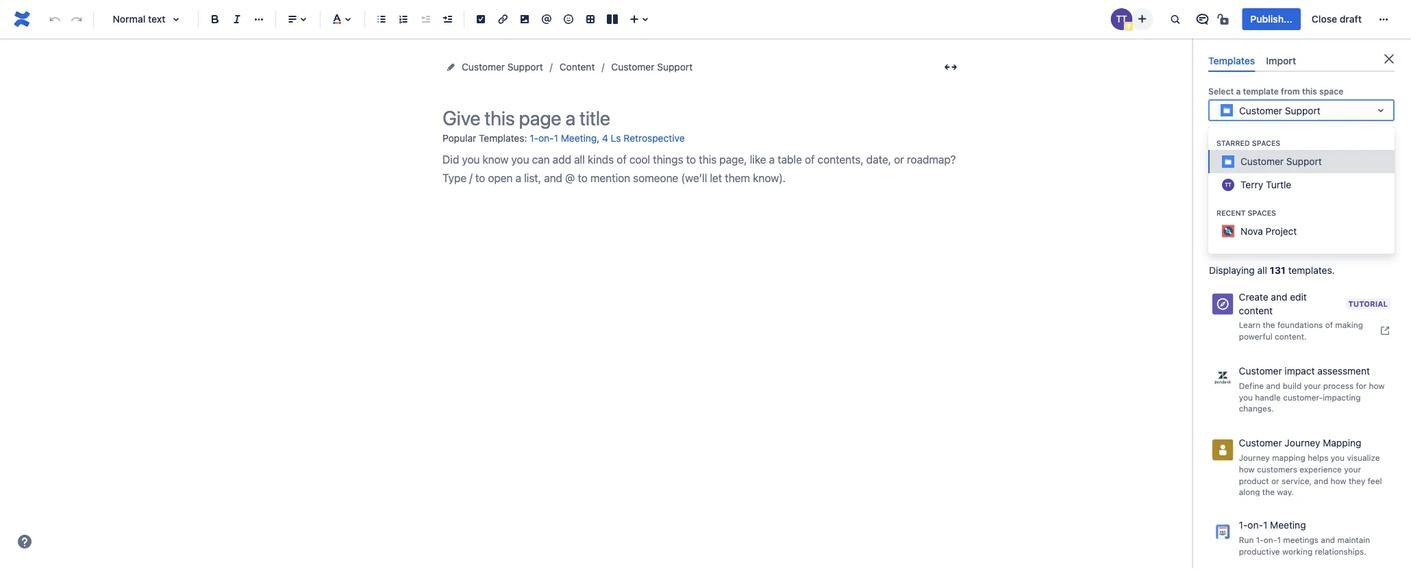 Task type: locate. For each thing, give the bounding box(es) containing it.
1 vertical spatial how
[[1239, 465, 1255, 474]]

1 vertical spatial the
[[1262, 488, 1275, 497]]

support
[[507, 61, 543, 73], [657, 61, 693, 73], [1285, 105, 1321, 116], [1286, 156, 1322, 167]]

1-on-1 meeting button
[[530, 127, 597, 150]]

0 vertical spatial on-
[[538, 133, 554, 144]]

1 vertical spatial 1
[[1263, 519, 1268, 531]]

customer journey mapping journey mapping helps you visualize how customers experience your product or service, and how they feel along the way.
[[1239, 437, 1382, 497]]

customer support link down layouts icon
[[611, 59, 693, 75]]

0 vertical spatial journey
[[1285, 437, 1320, 449]]

,
[[597, 132, 600, 144]]

customer right move this page image
[[462, 61, 505, 73]]

0 vertical spatial 1
[[554, 133, 558, 144]]

content
[[1239, 305, 1273, 316]]

experience
[[1300, 465, 1342, 474]]

0 horizontal spatial customer support link
[[462, 59, 543, 75]]

your inside "customer journey mapping journey mapping helps you visualize how customers experience your product or service, and how they feel along the way."
[[1344, 465, 1361, 474]]

1
[[554, 133, 558, 144], [1263, 519, 1268, 531], [1277, 535, 1281, 545]]

terry turtle
[[1241, 179, 1291, 190]]

1 up productive
[[1263, 519, 1268, 531]]

1 horizontal spatial journey
[[1285, 437, 1320, 449]]

starred spaces
[[1217, 139, 1281, 147]]

1 horizontal spatial your
[[1344, 465, 1361, 474]]

and up handle
[[1266, 381, 1281, 391]]

1 left the ','
[[554, 133, 558, 144]]

spaces for recent spaces
[[1248, 208, 1276, 217]]

close templates and import image
[[1381, 51, 1397, 67]]

powerful
[[1239, 331, 1273, 341]]

find and replace image
[[1167, 11, 1183, 27]]

1- up run
[[1239, 519, 1248, 531]]

0 horizontal spatial 1-
[[530, 133, 538, 144]]

on- up productive
[[1264, 535, 1277, 545]]

journey up mapping
[[1285, 437, 1320, 449]]

emoji image
[[560, 11, 577, 27]]

1 inside the popular templates: 1-on-1 meeting , 4 ls retrospective
[[554, 133, 558, 144]]

how right for
[[1369, 381, 1385, 391]]

product
[[1239, 476, 1269, 486]]

changes.
[[1239, 404, 1274, 413]]

1 horizontal spatial customer support link
[[611, 59, 693, 75]]

meeting up the meetings
[[1270, 519, 1306, 531]]

your up the they on the right
[[1344, 465, 1361, 474]]

define
[[1239, 381, 1264, 391]]

this
[[1302, 86, 1317, 96]]

131
[[1270, 265, 1286, 276]]

1 horizontal spatial 1
[[1263, 519, 1268, 531]]

customer inside customer impact assessment define and build your process for how you handle customer-impacting changes.
[[1239, 365, 1282, 376]]

2 vertical spatial 1-
[[1256, 535, 1264, 545]]

1 horizontal spatial how
[[1331, 476, 1347, 486]]

0 vertical spatial 1-
[[530, 133, 538, 144]]

open image
[[1373, 102, 1389, 119]]

2 horizontal spatial 1-
[[1256, 535, 1264, 545]]

spaces right starred
[[1252, 139, 1281, 147]]

popular templates: 1-on-1 meeting , 4 ls retrospective
[[443, 132, 685, 144]]

make page full-width image
[[943, 59, 959, 75]]

0 vertical spatial your
[[1304, 381, 1321, 391]]

on- right the templates:
[[538, 133, 554, 144]]

None text field
[[1219, 104, 1221, 117]]

action item image
[[473, 11, 489, 27]]

impact
[[1285, 365, 1315, 376]]

2 customer support link from the left
[[611, 59, 693, 75]]

you down define
[[1239, 392, 1253, 402]]

spaces for starred spaces
[[1252, 139, 1281, 147]]

template
[[1243, 86, 1279, 96]]

normal
[[113, 13, 146, 25]]

process
[[1323, 381, 1354, 391]]

customer down template
[[1239, 105, 1282, 116]]

customer down starred spaces
[[1241, 156, 1284, 167]]

spaces
[[1252, 139, 1281, 147], [1248, 208, 1276, 217]]

terry turtle image
[[1111, 8, 1133, 30]]

0 horizontal spatial your
[[1304, 381, 1321, 391]]

customer support link
[[462, 59, 543, 75], [611, 59, 693, 75]]

way.
[[1277, 488, 1294, 497]]

your up customer-
[[1304, 381, 1321, 391]]

1 vertical spatial your
[[1344, 465, 1361, 474]]

of
[[1325, 320, 1333, 330]]

redo ⌘⇧z image
[[69, 11, 85, 27]]

mention image
[[538, 11, 555, 27]]

0 horizontal spatial how
[[1239, 465, 1255, 474]]

2 vertical spatial 1
[[1277, 535, 1281, 545]]

2 vertical spatial how
[[1331, 476, 1347, 486]]

displaying
[[1209, 265, 1255, 276]]

1 horizontal spatial you
[[1331, 453, 1345, 463]]

1 vertical spatial 1-
[[1239, 519, 1248, 531]]

1 vertical spatial spaces
[[1248, 208, 1276, 217]]

you
[[1239, 392, 1253, 402], [1331, 453, 1345, 463]]

0 horizontal spatial 1
[[554, 133, 558, 144]]

tab list
[[1203, 49, 1400, 72]]

no restrictions image
[[1216, 11, 1233, 27]]

0 vertical spatial you
[[1239, 392, 1253, 402]]

1 vertical spatial journey
[[1239, 453, 1270, 463]]

0 horizontal spatial you
[[1239, 392, 1253, 402]]

0 vertical spatial spaces
[[1252, 139, 1281, 147]]

0 horizontal spatial journey
[[1239, 453, 1270, 463]]

customer support
[[462, 61, 543, 73], [611, 61, 693, 73], [1239, 105, 1321, 116], [1241, 156, 1322, 167]]

retrospective
[[624, 133, 685, 144]]

customer up the customers at the right bottom
[[1239, 437, 1282, 449]]

how inside customer impact assessment define and build your process for how you handle customer-impacting changes.
[[1369, 381, 1385, 391]]

how
[[1369, 381, 1385, 391], [1239, 465, 1255, 474], [1331, 476, 1347, 486]]

the down or
[[1262, 488, 1275, 497]]

and up the 'relationships.'
[[1321, 535, 1335, 545]]

publish...
[[1250, 13, 1293, 25]]

tab list containing templates
[[1203, 49, 1400, 72]]

mapping
[[1323, 437, 1361, 449]]

and
[[1271, 292, 1287, 303], [1266, 381, 1281, 391], [1314, 476, 1328, 486], [1321, 535, 1335, 545]]

1 horizontal spatial 1-
[[1239, 519, 1248, 531]]

journey up "product"
[[1239, 453, 1270, 463]]

0 vertical spatial how
[[1369, 381, 1385, 391]]

and inside "1-on-1 meeting run 1-on-1 meetings and maintain productive working relationships."
[[1321, 535, 1335, 545]]

tutorial
[[1348, 299, 1388, 308]]

and inside "customer journey mapping journey mapping helps you visualize how customers experience your product or service, and how they feel along the way."
[[1314, 476, 1328, 486]]

Give this page a title text field
[[443, 107, 963, 129]]

close draft
[[1312, 13, 1362, 25]]

0 vertical spatial meeting
[[561, 133, 597, 144]]

1 vertical spatial meeting
[[1270, 519, 1306, 531]]

project
[[1266, 225, 1297, 237]]

terry
[[1241, 179, 1263, 190]]

0 horizontal spatial meeting
[[561, 133, 597, 144]]

and down experience
[[1314, 476, 1328, 486]]

0 vertical spatial the
[[1263, 320, 1275, 330]]

Main content area, start typing to enter text. text field
[[443, 150, 963, 188]]

on- up run
[[1248, 519, 1263, 531]]

your
[[1304, 381, 1321, 391], [1344, 465, 1361, 474]]

close
[[1312, 13, 1337, 25]]

1 left the meetings
[[1277, 535, 1281, 545]]

move this page image
[[445, 62, 456, 73]]

select a template from this space
[[1208, 86, 1344, 96]]

sort
[[1208, 235, 1225, 245]]

meeting left 4
[[561, 133, 597, 144]]

customer
[[462, 61, 505, 73], [611, 61, 655, 73], [1239, 105, 1282, 116], [1241, 156, 1284, 167], [1239, 365, 1282, 376], [1239, 437, 1282, 449]]

numbered list ⌘⇧7 image
[[395, 11, 412, 27]]

4
[[602, 133, 608, 144]]

the
[[1263, 320, 1275, 330], [1262, 488, 1275, 497]]

journey
[[1285, 437, 1320, 449], [1239, 453, 1270, 463]]

1- up productive
[[1256, 535, 1264, 545]]

1 customer support link from the left
[[462, 59, 543, 75]]

1- right the templates:
[[530, 133, 538, 144]]

close draft button
[[1304, 8, 1370, 30]]

indent tab image
[[439, 11, 456, 27]]

maintain
[[1338, 535, 1370, 545]]

meeting inside "1-on-1 meeting run 1-on-1 meetings and maintain productive working relationships."
[[1270, 519, 1306, 531]]

more image
[[1376, 11, 1392, 27]]

1 vertical spatial you
[[1331, 453, 1345, 463]]

customer up define
[[1239, 365, 1282, 376]]

outdent ⇧tab image
[[417, 11, 434, 27]]

1 horizontal spatial meeting
[[1270, 519, 1306, 531]]

the up the powerful
[[1263, 320, 1275, 330]]

popular
[[443, 132, 476, 144]]

meeting
[[561, 133, 597, 144], [1270, 519, 1306, 531]]

2 horizontal spatial how
[[1369, 381, 1385, 391]]

confluence image
[[11, 8, 33, 30], [11, 8, 33, 30]]

1- inside the popular templates: 1-on-1 meeting , 4 ls retrospective
[[530, 133, 538, 144]]

and left edit
[[1271, 292, 1287, 303]]

on-
[[538, 133, 554, 144], [1248, 519, 1263, 531], [1264, 535, 1277, 545]]

publish... button
[[1242, 8, 1301, 30]]

customer-
[[1283, 392, 1323, 402]]

how left the they on the right
[[1331, 476, 1347, 486]]

customer support up turtle
[[1241, 156, 1322, 167]]

customer support link down link image
[[462, 59, 543, 75]]

1-
[[530, 133, 538, 144], [1239, 519, 1248, 531], [1256, 535, 1264, 545]]

you down mapping
[[1331, 453, 1345, 463]]

spaces up nova project
[[1248, 208, 1276, 217]]

more formatting image
[[251, 11, 267, 27]]

align left image
[[284, 11, 301, 27]]

2 horizontal spatial 1
[[1277, 535, 1281, 545]]

customer support down link image
[[462, 61, 543, 73]]

run
[[1239, 535, 1254, 545]]

by
[[1227, 235, 1237, 245]]

comment icon image
[[1194, 11, 1211, 27]]

how up "product"
[[1239, 465, 1255, 474]]

on- inside the popular templates: 1-on-1 meeting , 4 ls retrospective
[[538, 133, 554, 144]]

they
[[1349, 476, 1366, 486]]

recent spaces
[[1217, 208, 1276, 217]]

layouts image
[[604, 11, 621, 27]]

support down search author, category, topic field
[[1286, 156, 1322, 167]]



Task type: vqa. For each thing, say whether or not it's contained in the screenshot.
my open issues link associated with managed
no



Task type: describe. For each thing, give the bounding box(es) containing it.
support up give this page a title text field
[[657, 61, 693, 73]]

making
[[1335, 320, 1363, 330]]

draft
[[1340, 13, 1362, 25]]

ls
[[611, 133, 621, 144]]

table image
[[582, 11, 599, 27]]

foundations
[[1278, 320, 1323, 330]]

add image, video, or file image
[[517, 11, 533, 27]]

from
[[1281, 86, 1300, 96]]

and inside create and edit content
[[1271, 292, 1287, 303]]

create and edit content
[[1239, 292, 1307, 316]]

mapping
[[1272, 453, 1306, 463]]

learn the foundations of making powerful content.
[[1239, 320, 1363, 341]]

italic ⌘i image
[[229, 11, 245, 27]]

and inside customer impact assessment define and build your process for how you handle customer-impacting changes.
[[1266, 381, 1281, 391]]

the inside "customer journey mapping journey mapping helps you visualize how customers experience your product or service, and how they feel along the way."
[[1262, 488, 1275, 497]]

productive
[[1239, 547, 1280, 556]]

customer support down layouts icon
[[611, 61, 693, 73]]

handle
[[1255, 392, 1281, 402]]

meeting inside the popular templates: 1-on-1 meeting , 4 ls retrospective
[[561, 133, 597, 144]]

normal text
[[113, 13, 165, 25]]

assessment
[[1318, 365, 1370, 376]]

starred
[[1217, 139, 1250, 147]]

bullet list ⌘⇧8 image
[[373, 11, 390, 27]]

recent
[[1217, 208, 1246, 217]]

edit
[[1290, 292, 1307, 303]]

customer impact assessment define and build your process for how you handle customer-impacting changes.
[[1239, 365, 1385, 413]]

learn
[[1239, 320, 1261, 330]]

undo ⌘z image
[[47, 11, 63, 27]]

support down add image, video, or file
[[507, 61, 543, 73]]

visualize
[[1347, 453, 1380, 463]]

content
[[560, 61, 595, 73]]

along
[[1239, 488, 1260, 497]]

displaying all 131 templates.
[[1209, 265, 1335, 276]]

customers
[[1257, 465, 1297, 474]]

import
[[1266, 55, 1296, 66]]

content link
[[560, 59, 595, 75]]

help image
[[16, 534, 33, 550]]

a
[[1236, 86, 1241, 96]]

working
[[1282, 547, 1313, 556]]

nova project
[[1241, 225, 1297, 237]]

templates
[[1208, 55, 1255, 66]]

customer down layouts icon
[[611, 61, 655, 73]]

feel
[[1368, 476, 1382, 486]]

nova
[[1241, 225, 1263, 237]]

meetings
[[1283, 535, 1319, 545]]

you inside customer impact assessment define and build your process for how you handle customer-impacting changes.
[[1239, 392, 1253, 402]]

turtle
[[1266, 179, 1291, 190]]

customer support down select a template from this space
[[1239, 105, 1321, 116]]

normal text button
[[99, 4, 192, 34]]

content.
[[1275, 331, 1307, 341]]

impacting
[[1323, 392, 1361, 402]]

templates:
[[479, 132, 527, 144]]

bold ⌘b image
[[207, 11, 223, 27]]

all
[[1257, 265, 1267, 276]]

select
[[1208, 86, 1234, 96]]

sort by
[[1208, 235, 1237, 245]]

helps
[[1308, 453, 1329, 463]]

or
[[1271, 476, 1279, 486]]

support down this
[[1285, 105, 1321, 116]]

you inside "customer journey mapping journey mapping helps you visualize how customers experience your product or service, and how they feel along the way."
[[1331, 453, 1345, 463]]

service,
[[1282, 476, 1312, 486]]

invite to edit image
[[1134, 11, 1150, 27]]

space
[[1319, 86, 1344, 96]]

build
[[1283, 381, 1302, 391]]

relationships.
[[1315, 547, 1367, 556]]

search icon image
[[1215, 132, 1226, 143]]

for
[[1356, 381, 1367, 391]]

link image
[[495, 11, 511, 27]]

the inside learn the foundations of making powerful content.
[[1263, 320, 1275, 330]]

create
[[1239, 292, 1268, 303]]

Search author, category, topic field
[[1230, 128, 1393, 147]]

2 vertical spatial on-
[[1264, 535, 1277, 545]]

4 ls retrospective button
[[602, 127, 685, 150]]

1 vertical spatial on-
[[1248, 519, 1263, 531]]

text
[[148, 13, 165, 25]]

customer inside "customer journey mapping journey mapping helps you visualize how customers experience your product or service, and how they feel along the way."
[[1239, 437, 1282, 449]]

templates.
[[1288, 265, 1335, 276]]

1-on-1 meeting run 1-on-1 meetings and maintain productive working relationships.
[[1239, 519, 1370, 556]]

your inside customer impact assessment define and build your process for how you handle customer-impacting changes.
[[1304, 381, 1321, 391]]



